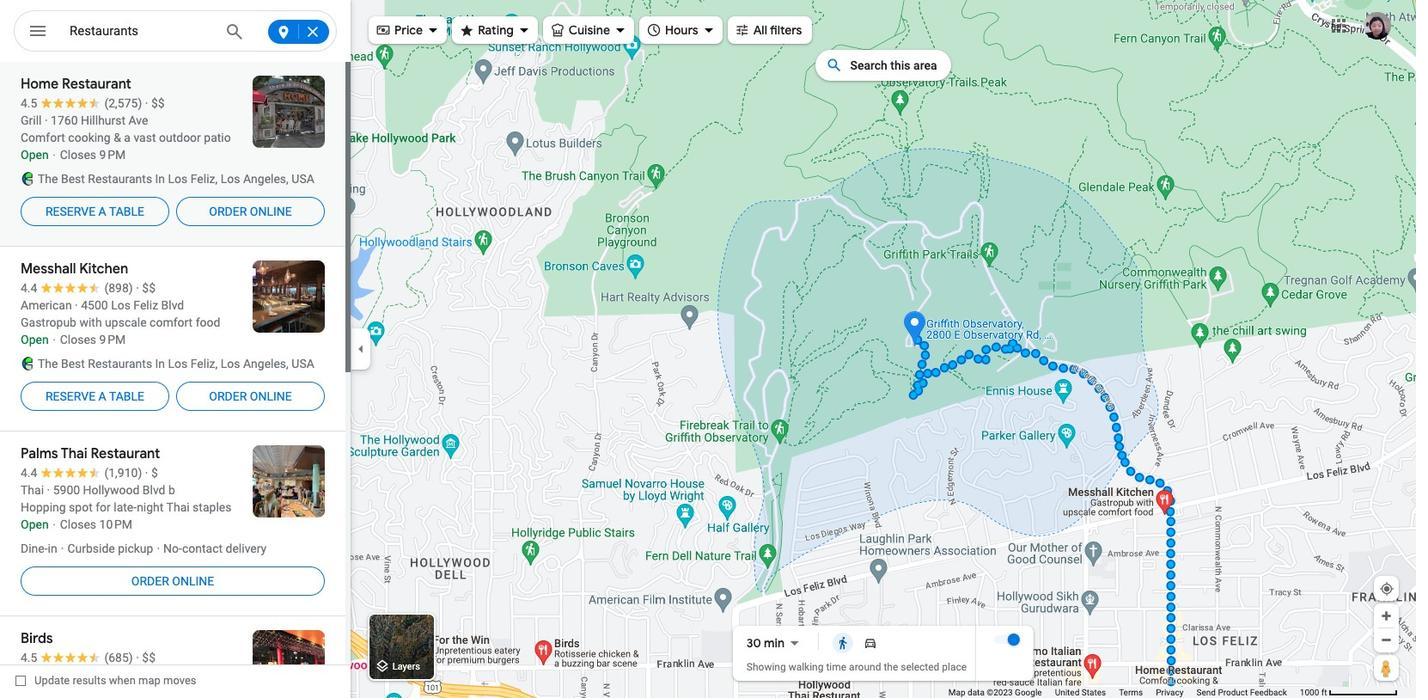 Task type: locate. For each thing, give the bounding box(es) containing it.
None radio
[[857, 633, 885, 653]]

collapse side panel image
[[352, 340, 371, 359]]

order
[[209, 205, 247, 218], [209, 389, 247, 403], [131, 574, 169, 588]]

0 vertical spatial reserve
[[46, 205, 96, 218]]

footer inside google maps element
[[949, 687, 1301, 698]]

None radio
[[830, 633, 857, 653]]

results
[[73, 674, 106, 687]]

min
[[764, 635, 785, 651]]

show street view coverage image
[[1375, 655, 1400, 681]]

place
[[943, 661, 967, 673]]

1 reserve a table from the top
[[46, 205, 144, 218]]

walking
[[789, 661, 824, 673]]

united
[[1055, 688, 1080, 697]]

None field
[[70, 21, 212, 41]]

order for reserve a table 'link' for order online link to the top
[[209, 205, 247, 218]]

reserve a table link
[[21, 191, 169, 232], [21, 376, 169, 417]]

google account: michele murakami  
(michele.murakami@adept.ai) image
[[1364, 12, 1392, 39]]

30 min button
[[747, 633, 806, 653]]

table
[[109, 205, 144, 218], [109, 389, 144, 403]]

privacy
[[1157, 688, 1184, 697]]

1 vertical spatial reserve a table link
[[21, 376, 169, 417]]


[[28, 19, 48, 43]]

reserve for reserve a table 'link' for order online link to the top
[[46, 205, 96, 218]]

update results when map moves
[[34, 674, 196, 687]]

feedback
[[1251, 688, 1288, 697]]

0 vertical spatial table
[[109, 205, 144, 218]]

 button
[[14, 10, 62, 55]]

2 a from the top
[[99, 389, 106, 403]]

0 vertical spatial order
[[209, 205, 247, 218]]

order online
[[209, 205, 292, 218], [209, 389, 292, 403], [131, 574, 214, 588]]

Restaurants field
[[14, 10, 337, 52]]

area
[[914, 58, 938, 72]]

2 reserve from the top
[[46, 389, 96, 403]]

1000
[[1301, 688, 1320, 697]]

a for reserve a table 'link' for order online link to the top
[[99, 205, 106, 218]]

0 vertical spatial order online
[[209, 205, 292, 218]]

1 vertical spatial a
[[99, 389, 106, 403]]

reserve a table for reserve a table 'link' for the middle order online link
[[46, 389, 144, 403]]

this
[[891, 58, 911, 72]]

2 reserve a table link from the top
[[21, 376, 169, 417]]

footer
[[949, 687, 1301, 698]]

©2023
[[987, 688, 1013, 697]]

1 vertical spatial order
[[209, 389, 247, 403]]

1 vertical spatial order online
[[209, 389, 292, 403]]

time
[[827, 661, 847, 673]]

2 reserve a table from the top
[[46, 389, 144, 403]]

google maps element
[[0, 0, 1417, 698]]

a
[[99, 205, 106, 218], [99, 389, 106, 403]]

send product feedback button
[[1197, 687, 1288, 698]]

1 vertical spatial online
[[250, 389, 292, 403]]

Update results when map moves checkbox
[[15, 670, 196, 691]]

Turn off travel time tool checkbox
[[995, 634, 1021, 646]]

terms button
[[1120, 687, 1144, 698]]

order online link
[[176, 191, 325, 232], [176, 376, 325, 417], [21, 561, 325, 602]]

0 vertical spatial reserve a table link
[[21, 191, 169, 232]]

2 table from the top
[[109, 389, 144, 403]]

1 vertical spatial reserve a table
[[46, 389, 144, 403]]

table for reserve a table 'link' for the middle order online link
[[109, 389, 144, 403]]

search
[[851, 58, 888, 72]]

cuisine
[[569, 22, 610, 38]]

cuisine button
[[543, 11, 635, 49]]

1 a from the top
[[99, 205, 106, 218]]

 search field
[[14, 10, 337, 55]]

reserve
[[46, 205, 96, 218], [46, 389, 96, 403]]

show your location image
[[1380, 581, 1395, 597]]

1 reserve from the top
[[46, 205, 96, 218]]

showing
[[747, 661, 786, 673]]

footer containing map data ©2023 google
[[949, 687, 1301, 698]]

reserve for reserve a table 'link' for the middle order online link
[[46, 389, 96, 403]]

online
[[250, 205, 292, 218], [250, 389, 292, 403], [172, 574, 214, 588]]

turn off travel time tool image
[[1009, 634, 1021, 646]]

order for reserve a table 'link' for the middle order online link
[[209, 389, 247, 403]]

filters
[[770, 22, 803, 38]]

zoom in image
[[1381, 610, 1394, 622]]

2 vertical spatial order online
[[131, 574, 214, 588]]

showing walking time around the selected place
[[747, 661, 967, 673]]

2 vertical spatial order online link
[[21, 561, 325, 602]]

1 vertical spatial reserve
[[46, 389, 96, 403]]

none field inside restaurants field
[[70, 21, 212, 41]]

send
[[1197, 688, 1216, 697]]

when
[[109, 674, 136, 687]]

1 vertical spatial table
[[109, 389, 144, 403]]

reserve a table
[[46, 205, 144, 218], [46, 389, 144, 403]]

search this area button
[[816, 50, 951, 81]]

1 reserve a table link from the top
[[21, 191, 169, 232]]

results for restaurants feed
[[0, 62, 351, 698]]

 rating
[[459, 20, 514, 39]]

1 table from the top
[[109, 205, 144, 218]]

0 vertical spatial reserve a table
[[46, 205, 144, 218]]


[[735, 20, 750, 39]]

reserve a table for reserve a table 'link' for order online link to the top
[[46, 205, 144, 218]]

0 vertical spatial a
[[99, 205, 106, 218]]



Task type: vqa. For each thing, say whether or not it's contained in the screenshot.
the bottom RESERVE
yes



Task type: describe. For each thing, give the bounding box(es) containing it.
30 min
[[747, 635, 785, 651]]

rating
[[478, 22, 514, 38]]

a for reserve a table 'link' for the middle order online link
[[99, 389, 106, 403]]

zoom out image
[[1381, 634, 1394, 647]]

 hours
[[647, 20, 699, 39]]

selected
[[901, 661, 940, 673]]

map data ©2023 google
[[949, 688, 1043, 697]]

2 vertical spatial order
[[131, 574, 169, 588]]

1000 ft button
[[1301, 688, 1399, 697]]

2 vertical spatial online
[[172, 574, 214, 588]]

layers
[[393, 661, 420, 673]]

order online for reserve a table 'link' for the middle order online link
[[209, 389, 292, 403]]

walking image
[[837, 636, 850, 650]]

privacy button
[[1157, 687, 1184, 698]]

ft
[[1322, 688, 1328, 697]]

around
[[850, 661, 882, 673]]

0 vertical spatial order online link
[[176, 191, 325, 232]]

table for reserve a table 'link' for order online link to the top
[[109, 205, 144, 218]]

search this area
[[851, 58, 938, 72]]

reserve a table link for order online link to the top
[[21, 191, 169, 232]]

 all filters
[[735, 20, 803, 39]]

driving image
[[864, 636, 878, 650]]

all
[[754, 22, 768, 38]]

1000 ft
[[1301, 688, 1328, 697]]

0 vertical spatial online
[[250, 205, 292, 218]]

map
[[138, 674, 161, 687]]

moves
[[163, 674, 196, 687]]

united states
[[1055, 688, 1107, 697]]

google
[[1015, 688, 1043, 697]]


[[459, 20, 475, 39]]

product
[[1219, 688, 1249, 697]]

update
[[34, 674, 70, 687]]

hours
[[665, 22, 699, 38]]

reserve a table link for the middle order online link
[[21, 376, 169, 417]]

none radio inside google maps element
[[857, 633, 885, 653]]

30
[[747, 635, 762, 651]]

states
[[1082, 688, 1107, 697]]

map
[[949, 688, 966, 697]]

price button
[[369, 11, 447, 49]]

order online for reserve a table 'link' for order online link to the top
[[209, 205, 292, 218]]

send product feedback
[[1197, 688, 1288, 697]]

the
[[884, 661, 899, 673]]

price
[[395, 22, 423, 38]]

terms
[[1120, 688, 1144, 697]]


[[647, 20, 662, 39]]

1 vertical spatial order online link
[[176, 376, 325, 417]]

united states button
[[1055, 687, 1107, 698]]

data
[[968, 688, 985, 697]]



